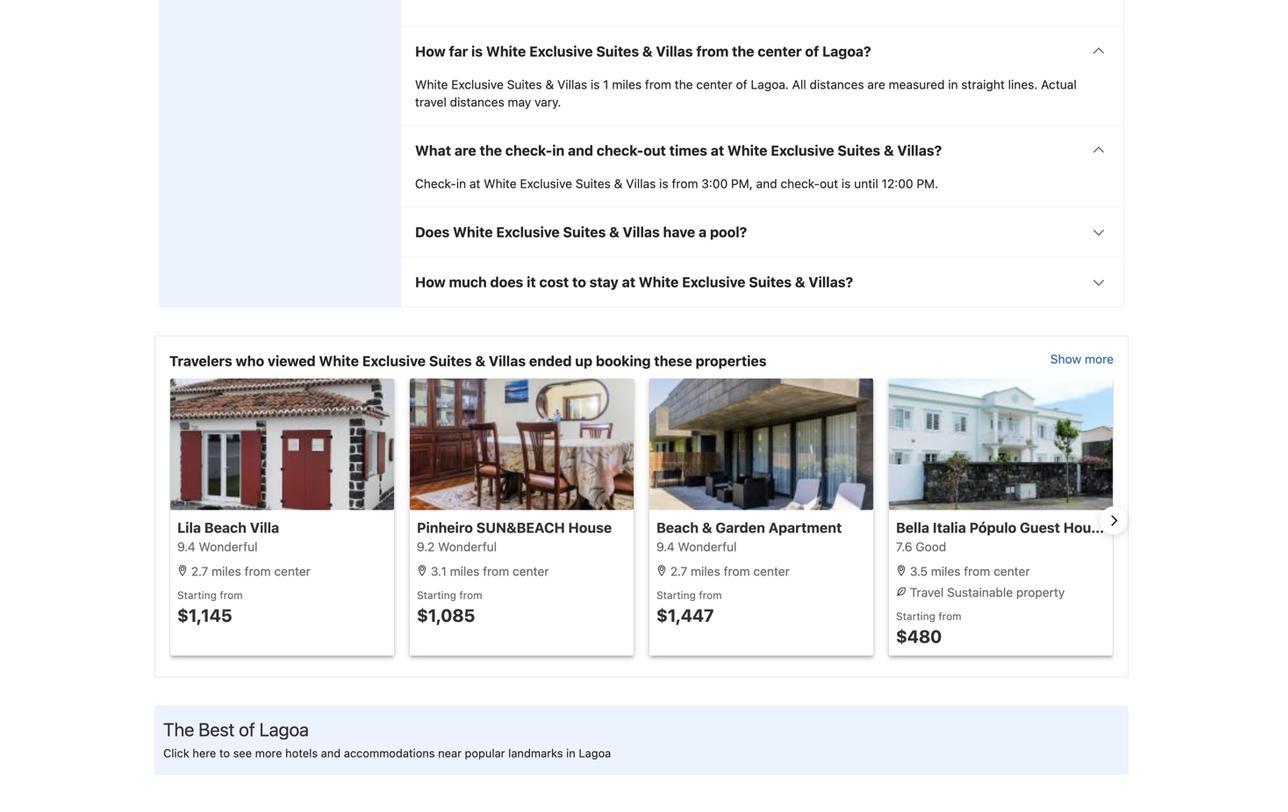 Task type: vqa. For each thing, say whether or not it's contained in the screenshot.


Task type: locate. For each thing, give the bounding box(es) containing it.
1 2.7 miles from center from the left
[[188, 565, 311, 579]]

are left measured
[[868, 77, 886, 92]]

center for pinheiro sun&beach house
[[513, 565, 549, 579]]

here
[[193, 747, 216, 760]]

starting from $1,085
[[417, 590, 482, 626]]

0 vertical spatial how
[[415, 43, 446, 60]]

0 horizontal spatial are
[[455, 142, 476, 159]]

sustainable
[[947, 586, 1013, 600]]

to inside the best of lagoa click here to see more hotels and accommodations near popular landmarks in lagoa
[[219, 747, 230, 760]]

is right far on the left of page
[[471, 43, 483, 60]]

does
[[490, 274, 524, 291]]

of inside dropdown button
[[805, 43, 819, 60]]

starting up $1,085
[[417, 590, 456, 602]]

is left 1
[[591, 77, 600, 92]]

suites up 1
[[596, 43, 639, 60]]

2.7 up starting from $1,145
[[191, 565, 208, 579]]

may
[[508, 95, 531, 109]]

0 horizontal spatial distances
[[450, 95, 505, 109]]

starting inside starting from $1,085
[[417, 590, 456, 602]]

the down how far is white exclusive suites & villas from the center of lagoa?
[[675, 77, 693, 92]]

check- down the 'may'
[[505, 142, 552, 159]]

villas up white exclusive suites & villas is 1 miles from the center of lagoa. all distances are measured in straight lines. actual travel distances may vary.
[[656, 43, 693, 60]]

0 vertical spatial to
[[572, 274, 586, 291]]

the inside white exclusive suites & villas is 1 miles from the center of lagoa. all distances are measured in straight lines. actual travel distances may vary.
[[675, 77, 693, 92]]

these
[[654, 353, 692, 370]]

miles up starting from $1,447
[[691, 565, 721, 579]]

1 horizontal spatial 9.4 wonderful
[[657, 540, 737, 555]]

2 horizontal spatial of
[[805, 43, 819, 60]]

is inside dropdown button
[[471, 43, 483, 60]]

the for villas
[[732, 43, 755, 60]]

white inside dropdown button
[[453, 224, 493, 241]]

to
[[572, 274, 586, 291], [219, 747, 230, 760]]

villas for from
[[656, 43, 693, 60]]

villas
[[656, 43, 693, 60], [557, 77, 587, 92], [626, 177, 656, 191], [623, 224, 660, 241], [489, 353, 526, 370]]

more right show
[[1085, 352, 1114, 367]]

villas left 'have'
[[623, 224, 660, 241]]

starting inside starting from $1,447
[[657, 590, 696, 602]]

is left until
[[842, 177, 851, 191]]

suites up the 'may'
[[507, 77, 542, 92]]

at inside dropdown button
[[711, 142, 724, 159]]

and
[[568, 142, 593, 159], [756, 177, 778, 191], [321, 747, 341, 760]]

2 2.7 miles from center from the left
[[667, 565, 790, 579]]

0 vertical spatial are
[[868, 77, 886, 92]]

from up white exclusive suites & villas is 1 miles from the center of lagoa. all distances are measured in straight lines. actual travel distances may vary.
[[696, 43, 729, 60]]

house
[[568, 520, 612, 537], [1064, 520, 1107, 537]]

to left see
[[219, 747, 230, 760]]

2.7 miles from center down beach & garden apartment 9.4 wonderful
[[667, 565, 790, 579]]

region containing $1,145
[[155, 379, 1128, 663]]

does
[[415, 224, 450, 241]]

1 horizontal spatial to
[[572, 274, 586, 291]]

1 horizontal spatial house
[[1064, 520, 1107, 537]]

lagoa up hotels on the bottom left of the page
[[259, 719, 309, 741]]

travel
[[910, 586, 944, 600]]

9.4 wonderful inside beach & garden apartment 9.4 wonderful
[[657, 540, 737, 555]]

starting from $1,447
[[657, 590, 722, 626]]

distances down lagoa?
[[810, 77, 864, 92]]

ended
[[529, 353, 572, 370]]

villas? down does white exclusive suites & villas have a pool? dropdown button
[[809, 274, 853, 291]]

0 vertical spatial lagoa
[[259, 719, 309, 741]]

beach left the garden
[[657, 520, 699, 537]]

how for how far is white exclusive suites & villas from the center of lagoa?
[[415, 43, 446, 60]]

0 horizontal spatial lagoa
[[259, 719, 309, 741]]

vary.
[[535, 95, 561, 109]]

beach
[[204, 520, 247, 537], [657, 520, 699, 537]]

2 horizontal spatial and
[[756, 177, 778, 191]]

1 vertical spatial distances
[[450, 95, 505, 109]]

villas?
[[898, 142, 942, 159], [809, 274, 853, 291]]

miles right 3.5
[[931, 565, 961, 579]]

distances
[[810, 77, 864, 92], [450, 95, 505, 109]]

at right the times
[[711, 142, 724, 159]]

from
[[696, 43, 729, 60], [645, 77, 672, 92], [672, 177, 698, 191], [245, 565, 271, 579], [483, 565, 509, 579], [724, 565, 750, 579], [964, 565, 991, 579], [220, 590, 243, 602], [459, 590, 482, 602], [699, 590, 722, 602], [939, 611, 962, 623]]

1 9.4 wonderful from the left
[[177, 540, 258, 555]]

1 horizontal spatial 2.7 miles from center
[[667, 565, 790, 579]]

from inside starting from $1,085
[[459, 590, 482, 602]]

exclusive inside "dropdown button"
[[682, 274, 746, 291]]

from up $1,447
[[699, 590, 722, 602]]

landmarks
[[508, 747, 563, 760]]

a
[[699, 224, 707, 241]]

center up lagoa.
[[758, 43, 802, 60]]

1 horizontal spatial and
[[568, 142, 593, 159]]

1 vertical spatial of
[[736, 77, 748, 92]]

from up the $1,145
[[220, 590, 243, 602]]

exclusive
[[530, 43, 593, 60], [451, 77, 504, 92], [771, 142, 835, 159], [520, 177, 572, 191], [496, 224, 560, 241], [682, 274, 746, 291], [362, 353, 426, 370]]

to left stay
[[572, 274, 586, 291]]

from down travel
[[939, 611, 962, 623]]

center for lila beach villa
[[274, 565, 311, 579]]

does white exclusive suites & villas have a pool? button
[[401, 208, 1124, 257]]

from down "3.1 miles from center"
[[459, 590, 482, 602]]

2 beach from the left
[[657, 520, 699, 537]]

more right see
[[255, 747, 282, 760]]

and inside dropdown button
[[568, 142, 593, 159]]

miles for $1,145
[[212, 565, 241, 579]]

1 horizontal spatial villas?
[[898, 142, 942, 159]]

house right guest on the right bottom of page
[[1064, 520, 1107, 537]]

is
[[471, 43, 483, 60], [591, 77, 600, 92], [659, 177, 669, 191], [842, 177, 851, 191]]

lagoa.
[[751, 77, 789, 92]]

1 vertical spatial the
[[675, 77, 693, 92]]

1 house from the left
[[568, 520, 612, 537]]

lagoa
[[259, 719, 309, 741], [579, 747, 611, 760]]

are
[[868, 77, 886, 92], [455, 142, 476, 159]]

and up does white exclusive suites & villas have a pool?
[[568, 142, 593, 159]]

near
[[438, 747, 462, 760]]

center down beach & garden apartment 9.4 wonderful
[[754, 565, 790, 579]]

cost
[[539, 274, 569, 291]]

1 vertical spatial how
[[415, 274, 446, 291]]

starting for $1,145
[[177, 590, 217, 602]]

starting up $1,447
[[657, 590, 696, 602]]

villas? inside dropdown button
[[898, 142, 942, 159]]

miles right 1
[[612, 77, 642, 92]]

the up white exclusive suites & villas is 1 miles from the center of lagoa. all distances are measured in straight lines. actual travel distances may vary.
[[732, 43, 755, 60]]

2 2.7 from the left
[[671, 565, 688, 579]]

2.7 for $1,145
[[191, 565, 208, 579]]

& inside dropdown button
[[609, 224, 620, 241]]

2.7 up starting from $1,447
[[671, 565, 688, 579]]

0 horizontal spatial out
[[644, 142, 666, 159]]

1 horizontal spatial of
[[736, 77, 748, 92]]

1 horizontal spatial at
[[622, 274, 636, 291]]

1 vertical spatial lagoa
[[579, 747, 611, 760]]

2.7
[[191, 565, 208, 579], [671, 565, 688, 579]]

1 horizontal spatial more
[[1085, 352, 1114, 367]]

1 horizontal spatial beach
[[657, 520, 699, 537]]

white right does
[[453, 224, 493, 241]]

0 vertical spatial out
[[644, 142, 666, 159]]

starting inside starting from $480
[[896, 611, 936, 623]]

of left lagoa.
[[736, 77, 748, 92]]

and down what are the check-in and check-out times at white exclusive suites & villas? dropdown button
[[756, 177, 778, 191]]

starting inside starting from $1,145
[[177, 590, 217, 602]]

0 horizontal spatial to
[[219, 747, 230, 760]]

0 horizontal spatial more
[[255, 747, 282, 760]]

0 horizontal spatial 2.7
[[191, 565, 208, 579]]

1 horizontal spatial distances
[[810, 77, 864, 92]]

starting up the $1,145
[[177, 590, 217, 602]]

0 horizontal spatial villas?
[[809, 274, 853, 291]]

lagoa right landmarks
[[579, 747, 611, 760]]

white up 3:00 pm, at the top of the page
[[728, 142, 768, 159]]

villas down what are the check-in and check-out times at white exclusive suites & villas?
[[626, 177, 656, 191]]

1 horizontal spatial out
[[820, 177, 838, 191]]

1 2.7 from the left
[[191, 565, 208, 579]]

9.4 wonderful down lila
[[177, 540, 258, 555]]

villas up vary.
[[557, 77, 587, 92]]

1 horizontal spatial are
[[868, 77, 886, 92]]

check- up check-in at white exclusive suites & villas is from 3:00 pm, and check-out is until 12:00 pm.
[[597, 142, 644, 159]]

apartment
[[769, 520, 842, 537]]

0 vertical spatial distances
[[810, 77, 864, 92]]

0 horizontal spatial of
[[239, 719, 255, 741]]

and right hotels on the bottom left of the page
[[321, 747, 341, 760]]

villas inside dropdown button
[[623, 224, 660, 241]]

distances left the 'may'
[[450, 95, 505, 109]]

2 how from the top
[[415, 274, 446, 291]]

the
[[732, 43, 755, 60], [675, 77, 693, 92], [480, 142, 502, 159]]

2 vertical spatial at
[[622, 274, 636, 291]]

how inside dropdown button
[[415, 43, 446, 60]]

exclusive inside white exclusive suites & villas is 1 miles from the center of lagoa. all distances are measured in straight lines. actual travel distances may vary.
[[451, 77, 504, 92]]

2 vertical spatial of
[[239, 719, 255, 741]]

0 horizontal spatial beach
[[204, 520, 247, 537]]

check-
[[415, 177, 456, 191]]

0 vertical spatial the
[[732, 43, 755, 60]]

white right far on the left of page
[[486, 43, 526, 60]]

1 vertical spatial out
[[820, 177, 838, 191]]

0 vertical spatial more
[[1085, 352, 1114, 367]]

1 beach from the left
[[204, 520, 247, 537]]

in
[[948, 77, 958, 92], [552, 142, 565, 159], [456, 177, 466, 191], [566, 747, 576, 760]]

miles
[[612, 77, 642, 92], [212, 565, 241, 579], [450, 565, 480, 579], [691, 565, 721, 579], [931, 565, 961, 579]]

from inside starting from $1,447
[[699, 590, 722, 602]]

0 horizontal spatial 2.7 miles from center
[[188, 565, 311, 579]]

pinheiro sun&beach house 9.2 wonderful
[[417, 520, 612, 555]]

center left lagoa.
[[696, 77, 733, 92]]

2 vertical spatial the
[[480, 142, 502, 159]]

2 house from the left
[[1064, 520, 1107, 537]]

2 horizontal spatial the
[[732, 43, 755, 60]]

2 horizontal spatial at
[[711, 142, 724, 159]]

sun&beach
[[476, 520, 565, 537]]

villas? inside "dropdown button"
[[809, 274, 853, 291]]

region
[[155, 379, 1128, 663]]

house inside bella italia pópulo guest house 7.6 good
[[1064, 520, 1107, 537]]

of up see
[[239, 719, 255, 741]]

0 horizontal spatial the
[[480, 142, 502, 159]]

and inside the best of lagoa click here to see more hotels and accommodations near popular landmarks in lagoa
[[321, 747, 341, 760]]

of left lagoa?
[[805, 43, 819, 60]]

hotels
[[285, 747, 318, 760]]

straight
[[962, 77, 1005, 92]]

in inside white exclusive suites & villas is 1 miles from the center of lagoa. all distances are measured in straight lines. actual travel distances may vary.
[[948, 77, 958, 92]]

the best of lagoa click here to see more hotels and accommodations near popular landmarks in lagoa
[[163, 719, 611, 760]]

property
[[1017, 586, 1065, 600]]

center
[[758, 43, 802, 60], [696, 77, 733, 92], [274, 565, 311, 579], [513, 565, 549, 579], [754, 565, 790, 579], [994, 565, 1030, 579]]

0 horizontal spatial and
[[321, 747, 341, 760]]

0 horizontal spatial 9.4 wonderful
[[177, 540, 258, 555]]

how left far on the left of page
[[415, 43, 446, 60]]

out left the times
[[644, 142, 666, 159]]

0 horizontal spatial house
[[568, 520, 612, 537]]

miles down lila beach villa 9.4 wonderful
[[212, 565, 241, 579]]

of inside white exclusive suites & villas is 1 miles from the center of lagoa. all distances are measured in straight lines. actual travel distances may vary.
[[736, 77, 748, 92]]

1 horizontal spatial 2.7
[[671, 565, 688, 579]]

how inside "dropdown button"
[[415, 274, 446, 291]]

0 horizontal spatial at
[[470, 177, 481, 191]]

0 vertical spatial villas?
[[898, 142, 942, 159]]

0 vertical spatial at
[[711, 142, 724, 159]]

check- down what are the check-in and check-out times at white exclusive suites & villas? dropdown button
[[781, 177, 820, 191]]

much
[[449, 274, 487, 291]]

villas? up 12:00 pm.
[[898, 142, 942, 159]]

lagoa?
[[823, 43, 871, 60]]

travel
[[415, 95, 447, 109]]

how for how much does it cost to stay at white exclusive suites & villas?
[[415, 274, 446, 291]]

check-in at white exclusive suites & villas is from 3:00 pm, and check-out is until 12:00 pm.
[[415, 177, 939, 191]]

white right the check-
[[484, 177, 517, 191]]

villas left ended
[[489, 353, 526, 370]]

check-
[[505, 142, 552, 159], [597, 142, 644, 159], [781, 177, 820, 191]]

center up travel sustainable property
[[994, 565, 1030, 579]]

starting up $480
[[896, 611, 936, 623]]

1 vertical spatial and
[[756, 177, 778, 191]]

miles down 9.2 wonderful
[[450, 565, 480, 579]]

times
[[670, 142, 708, 159]]

at right the check-
[[470, 177, 481, 191]]

1 horizontal spatial the
[[675, 77, 693, 92]]

1 vertical spatial are
[[455, 142, 476, 159]]

suites down does white exclusive suites & villas have a pool? dropdown button
[[749, 274, 792, 291]]

white down 'have'
[[639, 274, 679, 291]]

suites up stay
[[563, 224, 606, 241]]

starting for $1,085
[[417, 590, 456, 602]]

house inside pinheiro sun&beach house 9.2 wonderful
[[568, 520, 612, 537]]

from down how far is white exclusive suites & villas from the center of lagoa?
[[645, 77, 672, 92]]

are right what
[[455, 142, 476, 159]]

suites inside how much does it cost to stay at white exclusive suites & villas? "dropdown button"
[[749, 274, 792, 291]]

how left "much"
[[415, 274, 446, 291]]

white up the travel
[[415, 77, 448, 92]]

how much does it cost to stay at white exclusive suites & villas?
[[415, 274, 853, 291]]

center down pinheiro sun&beach house 9.2 wonderful
[[513, 565, 549, 579]]

more inside the best of lagoa click here to see more hotels and accommodations near popular landmarks in lagoa
[[255, 747, 282, 760]]

up
[[575, 353, 593, 370]]

2.7 miles from center down lila beach villa 9.4 wonderful
[[188, 565, 311, 579]]

center down villa
[[274, 565, 311, 579]]

1 vertical spatial to
[[219, 747, 230, 760]]

1 vertical spatial villas?
[[809, 274, 853, 291]]

0 vertical spatial of
[[805, 43, 819, 60]]

0 vertical spatial and
[[568, 142, 593, 159]]

villas inside dropdown button
[[656, 43, 693, 60]]

properties
[[696, 353, 767, 370]]

out left until
[[820, 177, 838, 191]]

the right what
[[480, 142, 502, 159]]

suites up until
[[838, 142, 881, 159]]

2 9.4 wonderful from the left
[[657, 540, 737, 555]]

1 how from the top
[[415, 43, 446, 60]]

9.2 wonderful
[[417, 540, 497, 555]]

1 horizontal spatial check-
[[597, 142, 644, 159]]

popular
[[465, 747, 505, 760]]

2 horizontal spatial check-
[[781, 177, 820, 191]]

more
[[1085, 352, 1114, 367], [255, 747, 282, 760]]

suites
[[596, 43, 639, 60], [507, 77, 542, 92], [838, 142, 881, 159], [576, 177, 611, 191], [563, 224, 606, 241], [749, 274, 792, 291], [429, 353, 472, 370]]

2 vertical spatial and
[[321, 747, 341, 760]]

accordion control element
[[400, 0, 1125, 308]]

at
[[711, 142, 724, 159], [470, 177, 481, 191], [622, 274, 636, 291]]

beach right lila
[[204, 520, 247, 537]]

1 vertical spatial more
[[255, 747, 282, 760]]

at right stay
[[622, 274, 636, 291]]

house right 'sun&beach'
[[568, 520, 612, 537]]

starting
[[177, 590, 217, 602], [417, 590, 456, 602], [657, 590, 696, 602], [896, 611, 936, 623]]

9.4 wonderful down the garden
[[657, 540, 737, 555]]

white
[[486, 43, 526, 60], [415, 77, 448, 92], [728, 142, 768, 159], [484, 177, 517, 191], [453, 224, 493, 241], [639, 274, 679, 291], [319, 353, 359, 370]]

from down pinheiro sun&beach house 9.2 wonderful
[[483, 565, 509, 579]]

2.7 miles from center
[[188, 565, 311, 579], [667, 565, 790, 579]]



Task type: describe. For each thing, give the bounding box(es) containing it.
suites down "much"
[[429, 353, 472, 370]]

what are the check-in and check-out times at white exclusive suites & villas?
[[415, 142, 942, 159]]

have
[[663, 224, 696, 241]]

suites inside how far is white exclusive suites & villas from the center of lagoa? dropdown button
[[596, 43, 639, 60]]

exclusive inside dropdown button
[[496, 224, 560, 241]]

& inside white exclusive suites & villas is 1 miles from the center of lagoa. all distances are measured in straight lines. actual travel distances may vary.
[[546, 77, 554, 92]]

in inside dropdown button
[[552, 142, 565, 159]]

$1,447
[[657, 605, 714, 626]]

white inside white exclusive suites & villas is 1 miles from the center of lagoa. all distances are measured in straight lines. actual travel distances may vary.
[[415, 77, 448, 92]]

measured
[[889, 77, 945, 92]]

beach & garden apartment 9.4 wonderful
[[657, 520, 842, 555]]

miles for $1,085
[[450, 565, 480, 579]]

travelers who viewed white exclusive suites & villas ended up booking these properties
[[169, 353, 767, 370]]

of for lagoa.
[[736, 77, 748, 92]]

guest
[[1020, 520, 1060, 537]]

miles inside white exclusive suites & villas is 1 miles from the center of lagoa. all distances are measured in straight lines. actual travel distances may vary.
[[612, 77, 642, 92]]

starting for $1,447
[[657, 590, 696, 602]]

what
[[415, 142, 451, 159]]

white exclusive suites & villas is 1 miles from the center of lagoa. all distances are measured in straight lines. actual travel distances may vary.
[[415, 77, 1077, 109]]

to inside "dropdown button"
[[572, 274, 586, 291]]

who
[[236, 353, 264, 370]]

starting from $480
[[896, 611, 962, 647]]

center for beach & garden apartment
[[754, 565, 790, 579]]

suites inside white exclusive suites & villas is 1 miles from the center of lagoa. all distances are measured in straight lines. actual travel distances may vary.
[[507, 77, 542, 92]]

it
[[527, 274, 536, 291]]

3:00 pm,
[[702, 177, 753, 191]]

pópulo
[[970, 520, 1017, 537]]

bella italia pópulo guest house 7.6 good
[[896, 520, 1107, 555]]

how far is white exclusive suites & villas from the center of lagoa? button
[[401, 27, 1124, 76]]

white right viewed
[[319, 353, 359, 370]]

italia
[[933, 520, 966, 537]]

3.1
[[431, 565, 447, 579]]

suites inside what are the check-in and check-out times at white exclusive suites & villas? dropdown button
[[838, 142, 881, 159]]

bella
[[896, 520, 930, 537]]

until
[[854, 177, 879, 191]]

from inside starting from $480
[[939, 611, 962, 623]]

see
[[233, 747, 252, 760]]

2.7 for $1,447
[[671, 565, 688, 579]]

from down the times
[[672, 177, 698, 191]]

3.1 miles from center
[[428, 565, 549, 579]]

villa
[[250, 520, 279, 537]]

booking
[[596, 353, 651, 370]]

lila beach villa 9.4 wonderful
[[177, 520, 279, 555]]

& inside beach & garden apartment 9.4 wonderful
[[702, 520, 712, 537]]

1 horizontal spatial lagoa
[[579, 747, 611, 760]]

beach inside beach & garden apartment 9.4 wonderful
[[657, 520, 699, 537]]

show
[[1051, 352, 1082, 367]]

$1,085
[[417, 605, 475, 626]]

stay
[[590, 274, 619, 291]]

at inside "dropdown button"
[[622, 274, 636, 291]]

pinheiro
[[417, 520, 473, 537]]

3.5
[[910, 565, 928, 579]]

all
[[792, 77, 807, 92]]

out inside dropdown button
[[644, 142, 666, 159]]

how far is white exclusive suites & villas from the center of lagoa?
[[415, 43, 871, 60]]

the
[[163, 719, 194, 741]]

7.6 good
[[896, 540, 947, 555]]

from down villa
[[245, 565, 271, 579]]

12:00 pm.
[[882, 177, 939, 191]]

is inside white exclusive suites & villas is 1 miles from the center of lagoa. all distances are measured in straight lines. actual travel distances may vary.
[[591, 77, 600, 92]]

click
[[163, 747, 189, 760]]

in inside the best of lagoa click here to see more hotels and accommodations near popular landmarks in lagoa
[[566, 747, 576, 760]]

suites up does white exclusive suites & villas have a pool?
[[576, 177, 611, 191]]

show more link
[[1051, 351, 1114, 372]]

$480
[[896, 627, 942, 647]]

of inside the best of lagoa click here to see more hotels and accommodations near popular landmarks in lagoa
[[239, 719, 255, 741]]

3.5 miles from center
[[907, 565, 1030, 579]]

villas for is
[[626, 177, 656, 191]]

center inside white exclusive suites & villas is 1 miles from the center of lagoa. all distances are measured in straight lines. actual travel distances may vary.
[[696, 77, 733, 92]]

9.4 wonderful inside lila beach villa 9.4 wonderful
[[177, 540, 258, 555]]

center for bella italia pópulo guest house
[[994, 565, 1030, 579]]

starting from $1,145
[[177, 590, 243, 626]]

show more
[[1051, 352, 1114, 367]]

of for lagoa?
[[805, 43, 819, 60]]

1 vertical spatial at
[[470, 177, 481, 191]]

far
[[449, 43, 468, 60]]

does white exclusive suites & villas have a pool?
[[415, 224, 747, 241]]

best
[[199, 719, 235, 741]]

starting for $480
[[896, 611, 936, 623]]

is down what are the check-in and check-out times at white exclusive suites & villas?
[[659, 177, 669, 191]]

are inside dropdown button
[[455, 142, 476, 159]]

accommodations
[[344, 747, 435, 760]]

what are the check-in and check-out times at white exclusive suites & villas? button
[[401, 126, 1124, 175]]

villas inside white exclusive suites & villas is 1 miles from the center of lagoa. all distances are measured in straight lines. actual travel distances may vary.
[[557, 77, 587, 92]]

2.7 miles from center for $1,145
[[188, 565, 311, 579]]

from inside how far is white exclusive suites & villas from the center of lagoa? dropdown button
[[696, 43, 729, 60]]

how much does it cost to stay at white exclusive suites & villas? button
[[401, 258, 1124, 307]]

travel sustainable property
[[907, 586, 1065, 600]]

from inside white exclusive suites & villas is 1 miles from the center of lagoa. all distances are measured in straight lines. actual travel distances may vary.
[[645, 77, 672, 92]]

beach inside lila beach villa 9.4 wonderful
[[204, 520, 247, 537]]

travelers
[[169, 353, 232, 370]]

white inside "dropdown button"
[[639, 274, 679, 291]]

from down beach & garden apartment 9.4 wonderful
[[724, 565, 750, 579]]

the for miles
[[675, 77, 693, 92]]

0 horizontal spatial check-
[[505, 142, 552, 159]]

lila
[[177, 520, 201, 537]]

$1,145
[[177, 605, 232, 626]]

from up sustainable
[[964, 565, 991, 579]]

villas for ended
[[489, 353, 526, 370]]

1
[[603, 77, 609, 92]]

center inside how far is white exclusive suites & villas from the center of lagoa? dropdown button
[[758, 43, 802, 60]]

lines.
[[1008, 77, 1038, 92]]

suites inside does white exclusive suites & villas have a pool? dropdown button
[[563, 224, 606, 241]]

from inside starting from $1,145
[[220, 590, 243, 602]]

& inside "dropdown button"
[[795, 274, 805, 291]]

viewed
[[268, 353, 316, 370]]

garden
[[716, 520, 765, 537]]

are inside white exclusive suites & villas is 1 miles from the center of lagoa. all distances are measured in straight lines. actual travel distances may vary.
[[868, 77, 886, 92]]

miles for $1,447
[[691, 565, 721, 579]]

2.7 miles from center for $1,447
[[667, 565, 790, 579]]

actual
[[1041, 77, 1077, 92]]

pool?
[[710, 224, 747, 241]]



